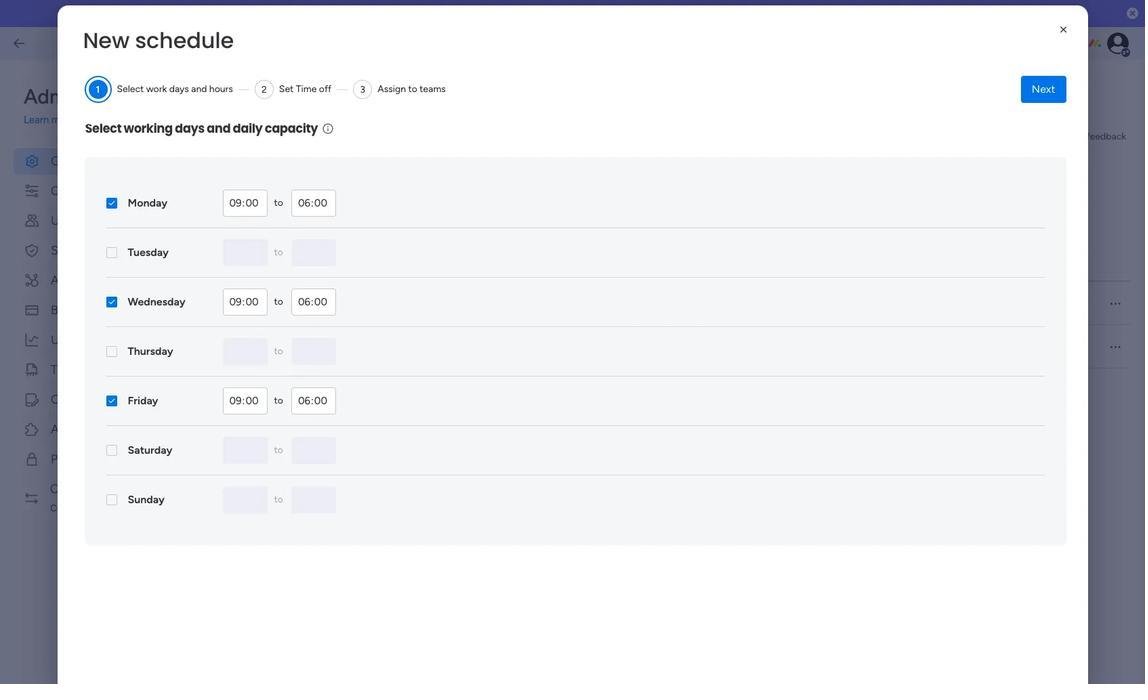 Task type: describe. For each thing, give the bounding box(es) containing it.
work schedule link
[[350, 87, 490, 112]]

tidy up button
[[14, 357, 171, 383]]

New schedule field
[[80, 22, 755, 59]]

new schedule dialog
[[0, 0, 1146, 685]]

to for monday
[[274, 197, 283, 209]]

row containing account schedule
[[225, 282, 1132, 325]]

1 vertical spatial work schedule
[[225, 128, 385, 158]]

add
[[255, 207, 275, 220]]

cross account copier button
[[14, 476, 171, 521]]

content directory button
[[14, 387, 171, 413]]

register now →
[[686, 7, 758, 20]]

content
[[51, 392, 96, 407]]

now
[[726, 7, 745, 20]]

assign to teams
[[378, 83, 446, 95]]

new schedule document
[[57, 5, 1089, 685]]

us
[[394, 7, 405, 20]]

security button
[[14, 238, 171, 264]]

days for working
[[175, 120, 205, 137]]

new schedule inside field
[[83, 25, 234, 56]]

usage
[[51, 333, 85, 347]]

elevate
[[419, 7, 453, 20]]

row group inside grid
[[225, 282, 1132, 368]]

daily
[[233, 120, 263, 137]]

feedback
[[1087, 131, 1127, 142]]

give feedback
[[1066, 131, 1127, 142]]

0 horizontal spatial work
[[225, 128, 280, 158]]

wednesday
[[128, 296, 185, 308]]

customization
[[51, 183, 130, 198]]

✨
[[456, 7, 469, 20]]

schedule inside field
[[135, 25, 234, 56]]

working
[[124, 120, 173, 137]]

tuesday
[[128, 246, 169, 259]]

select for select work days and hours
[[117, 83, 144, 95]]

teams
[[420, 83, 446, 95]]

to for wednesday
[[274, 296, 283, 308]]

select work days and hours
[[117, 83, 233, 95]]

content directory
[[51, 392, 147, 407]]

profile
[[232, 92, 265, 105]]

hours
[[209, 83, 233, 95]]

saturday
[[128, 444, 172, 457]]

account link
[[278, 87, 350, 112]]

work
[[146, 83, 167, 95]]

grid containing schedule
[[222, 244, 1132, 648]]

friday
[[128, 395, 158, 407]]

account schedule
[[236, 297, 313, 309]]

customization button
[[14, 178, 171, 204]]

14th
[[653, 7, 673, 20]]

tidy up
[[51, 362, 92, 377]]

register
[[686, 7, 723, 20]]

usage stats
[[51, 333, 115, 347]]

schedule
[[240, 256, 280, 268]]

set
[[279, 83, 294, 95]]

to for sunday
[[274, 494, 283, 506]]

tidy
[[51, 362, 73, 377]]

close image
[[1057, 23, 1071, 37]]

new schedule button
[[225, 329, 458, 365]]

apps
[[51, 422, 79, 437]]

api
[[51, 273, 69, 288]]

and for daily
[[207, 120, 231, 137]]

set time off
[[279, 83, 332, 95]]

usage stats button
[[14, 327, 171, 354]]

users
[[51, 213, 81, 228]]

days for work
[[169, 83, 189, 95]]

learn
[[24, 114, 49, 126]]

our
[[471, 7, 488, 20]]

directory
[[99, 392, 147, 407]]

billing
[[51, 303, 83, 318]]

0 vertical spatial work
[[363, 92, 390, 105]]

back to workspace image
[[12, 37, 26, 50]]

next
[[1032, 83, 1056, 96]]

cross
[[50, 482, 81, 497]]

join us at elevate ✨ our online conference hits screens dec 14th
[[372, 7, 673, 20]]

capacity
[[265, 120, 318, 137]]

3 button
[[353, 80, 372, 99]]

dec
[[632, 7, 650, 20]]

time
[[296, 83, 317, 95]]

administration learn more
[[24, 85, 159, 126]]



Task type: vqa. For each thing, say whether or not it's contained in the screenshot.
right the Working
no



Task type: locate. For each thing, give the bounding box(es) containing it.
add a schedule
[[255, 207, 329, 220]]

1 horizontal spatial account
[[292, 92, 336, 105]]

thursday
[[128, 345, 173, 358]]

and for hours
[[191, 83, 207, 95]]

0 vertical spatial and
[[191, 83, 207, 95]]

add a schedule button
[[225, 200, 340, 227]]

online
[[491, 7, 518, 20]]

row group
[[225, 282, 1132, 368]]

0 vertical spatial new
[[83, 25, 130, 56]]

hits
[[575, 7, 592, 20]]

schedule down account schedule
[[258, 341, 296, 353]]

0 horizontal spatial new schedule
[[83, 25, 234, 56]]

row
[[225, 282, 1132, 325]]

row group containing account schedule
[[225, 282, 1132, 368]]

0 vertical spatial days
[[169, 83, 189, 95]]

2
[[262, 84, 267, 95]]

new down account schedule
[[236, 341, 256, 353]]

to for tuesday
[[274, 247, 283, 258]]

apps button
[[14, 417, 171, 443]]

schedule
[[135, 25, 234, 56], [393, 92, 439, 105], [286, 128, 385, 158], [286, 207, 329, 220], [275, 297, 313, 309], [258, 341, 296, 353]]

schedule up select work days and hours
[[135, 25, 234, 56]]

general button
[[14, 148, 171, 175]]

to for thursday
[[274, 346, 283, 357]]

profile link
[[218, 87, 278, 112]]

a
[[278, 207, 283, 220]]

conference
[[521, 7, 573, 20]]

account
[[84, 482, 129, 497]]

new schedule down account schedule
[[236, 341, 296, 353]]

0 horizontal spatial account
[[236, 297, 272, 309]]

1 button
[[88, 80, 107, 99]]

select left 'work'
[[117, 83, 144, 95]]

schedule right 3 button
[[393, 92, 439, 105]]

new up 1 button
[[83, 25, 130, 56]]

new inside button
[[236, 341, 256, 353]]

general
[[51, 154, 93, 168]]

select down administration
[[85, 120, 122, 137]]

give
[[1066, 131, 1085, 142]]

api button
[[14, 267, 171, 294]]

new inside field
[[83, 25, 130, 56]]

billing button
[[14, 297, 171, 324]]

1 vertical spatial new schedule
[[236, 341, 296, 353]]

learn more link
[[24, 113, 171, 128]]

and left hours
[[191, 83, 207, 95]]

schedule left 'default'
[[275, 297, 313, 309]]

monday
[[128, 197, 167, 210]]

permissions button
[[14, 446, 171, 473]]

grid
[[222, 244, 1132, 648]]

account inside grid
[[236, 297, 272, 309]]

days right working
[[175, 120, 205, 137]]

1 vertical spatial work
[[225, 128, 280, 158]]

at
[[407, 7, 416, 20]]

select for select working days and daily capacity
[[85, 120, 122, 137]]

1
[[96, 84, 100, 95]]

days right 'work'
[[169, 83, 189, 95]]

days
[[169, 83, 189, 95], [175, 120, 205, 137]]

default
[[324, 297, 355, 309]]

None time field
[[223, 190, 267, 217], [291, 190, 336, 217], [223, 289, 267, 316], [291, 289, 336, 316], [223, 388, 267, 415], [291, 388, 336, 415], [223, 190, 267, 217], [291, 190, 336, 217], [223, 289, 267, 316], [291, 289, 336, 316], [223, 388, 267, 415], [291, 388, 336, 415]]

join
[[372, 7, 392, 20]]

schedule right a
[[286, 207, 329, 220]]

1 horizontal spatial new schedule
[[236, 341, 296, 353]]

0 vertical spatial account
[[292, 92, 336, 105]]

0 horizontal spatial new
[[83, 25, 130, 56]]

administration
[[24, 85, 159, 109]]

1 vertical spatial select
[[85, 120, 122, 137]]

register now → link
[[686, 7, 758, 20]]

permissions
[[51, 452, 115, 467]]

screens
[[594, 7, 630, 20]]

1 horizontal spatial work
[[363, 92, 390, 105]]

give feedback button
[[1041, 126, 1132, 147]]

up
[[76, 362, 92, 377]]

work schedule
[[363, 92, 439, 105], [225, 128, 385, 158]]

to for friday
[[274, 395, 283, 407]]

assign
[[378, 83, 406, 95]]

and
[[191, 83, 207, 95], [207, 120, 231, 137]]

1 horizontal spatial new
[[236, 341, 256, 353]]

None text field
[[291, 239, 336, 266], [223, 338, 267, 365], [291, 487, 336, 514], [291, 239, 336, 266], [223, 338, 267, 365], [291, 487, 336, 514]]

copier
[[50, 500, 84, 515]]

account for account
[[292, 92, 336, 105]]

next button
[[1022, 76, 1067, 103]]

and left 'daily'
[[207, 120, 231, 137]]

1 vertical spatial new
[[236, 341, 256, 353]]

cross account copier
[[50, 482, 129, 515]]

2 button
[[255, 80, 274, 99]]

new schedule inside button
[[236, 341, 296, 353]]

sunday
[[128, 494, 165, 506]]

new schedule
[[83, 25, 234, 56], [236, 341, 296, 353]]

0 vertical spatial work schedule
[[363, 92, 439, 105]]

select
[[117, 83, 144, 95], [85, 120, 122, 137]]

work
[[363, 92, 390, 105], [225, 128, 280, 158]]

1 vertical spatial and
[[207, 120, 231, 137]]

security
[[51, 243, 96, 258]]

to
[[409, 83, 418, 95], [274, 197, 283, 209], [274, 247, 283, 258], [274, 296, 283, 308], [274, 346, 283, 357], [274, 395, 283, 407], [274, 445, 283, 456], [274, 494, 283, 506]]

schedule down account link
[[286, 128, 385, 158]]

→
[[748, 7, 758, 20]]

select working days and daily capacity
[[85, 120, 318, 137]]

1 vertical spatial account
[[236, 297, 272, 309]]

1 vertical spatial days
[[175, 120, 205, 137]]

users button
[[14, 208, 171, 234]]

account
[[292, 92, 336, 105], [236, 297, 272, 309]]

stats
[[88, 333, 115, 347]]

None text field
[[223, 239, 267, 266], [291, 338, 336, 365], [223, 437, 267, 464], [291, 437, 336, 464], [223, 487, 267, 514], [223, 239, 267, 266], [291, 338, 336, 365], [223, 437, 267, 464], [291, 437, 336, 464], [223, 487, 267, 514]]

3
[[360, 84, 366, 95]]

new schedule up 'work'
[[83, 25, 234, 56]]

new schedule row
[[225, 325, 1132, 368]]

to for saturday
[[274, 445, 283, 456]]

0 vertical spatial new schedule
[[83, 25, 234, 56]]

new
[[83, 25, 130, 56], [236, 341, 256, 353]]

off
[[319, 83, 332, 95]]

0 vertical spatial select
[[117, 83, 144, 95]]

account for account schedule
[[236, 297, 272, 309]]

jacob simon image
[[1108, 33, 1130, 54]]

more
[[51, 114, 75, 126]]



